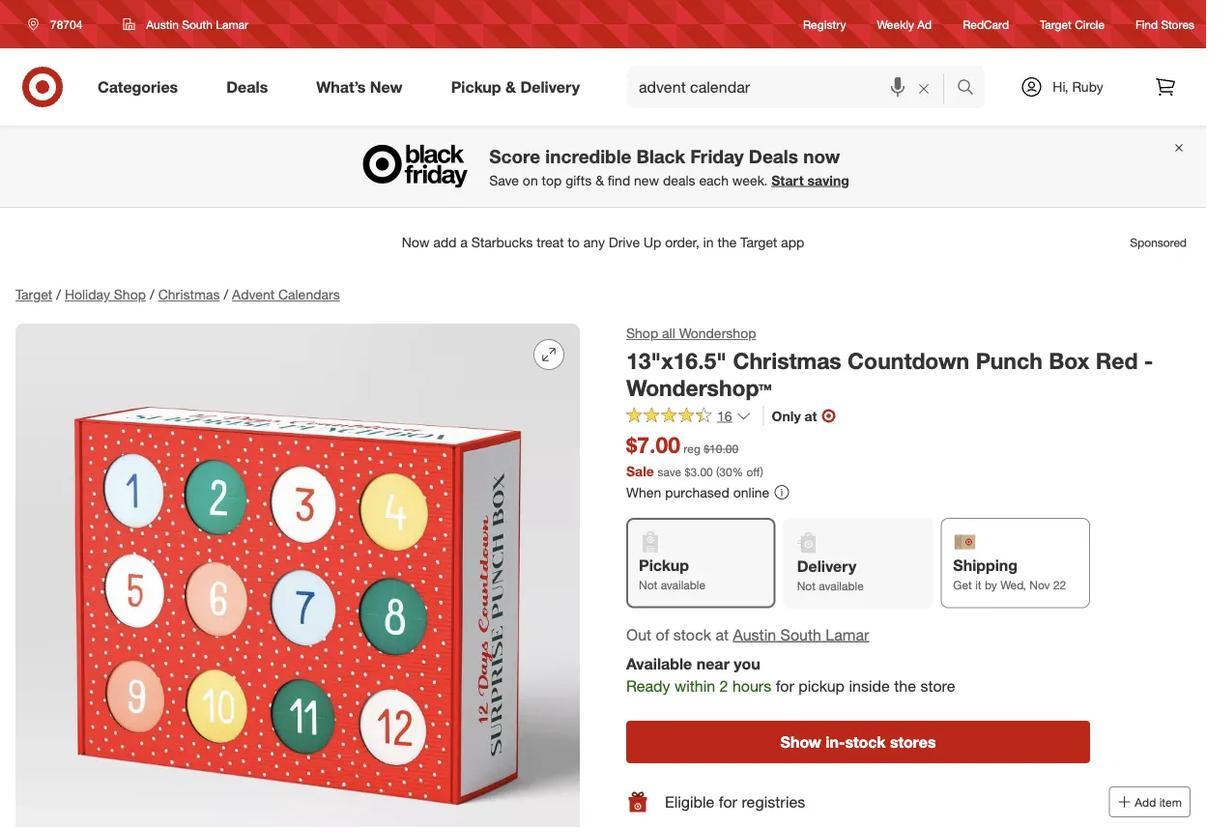 Task type: vqa. For each thing, say whether or not it's contained in the screenshot.


Task type: describe. For each thing, give the bounding box(es) containing it.
holiday shop link
[[65, 286, 146, 303]]

week.
[[733, 172, 768, 189]]

pickup
[[799, 677, 845, 696]]

of
[[656, 626, 670, 644]]

all
[[663, 325, 676, 342]]

get
[[954, 578, 973, 593]]

lamar inside dropdown button
[[216, 17, 249, 31]]

0 horizontal spatial for
[[719, 793, 738, 812]]

$7.00
[[627, 432, 681, 459]]

when purchased online
[[627, 484, 770, 501]]

reg
[[684, 442, 701, 456]]

what's
[[316, 77, 366, 96]]

weekly
[[878, 17, 915, 31]]

what's new
[[316, 77, 403, 96]]

christmas inside shop all wondershop 13"x16.5" christmas countdown punch box red - wondershop™
[[733, 347, 842, 374]]

saving
[[808, 172, 850, 189]]

deals
[[663, 172, 696, 189]]

shop all wondershop 13"x16.5" christmas countdown punch box red - wondershop™
[[627, 325, 1154, 402]]

purchased
[[666, 484, 730, 501]]

advertisement region
[[0, 220, 1207, 266]]

$7.00 reg $10.00 sale save $ 3.00 ( 30 % off )
[[627, 432, 764, 480]]

eligible for registries
[[665, 793, 806, 812]]

store
[[921, 677, 956, 696]]

calendars
[[279, 286, 340, 303]]

add item button
[[1110, 787, 1191, 818]]

target / holiday shop / christmas / advent calendars
[[15, 286, 340, 303]]

registry
[[804, 17, 847, 31]]

incredible
[[546, 145, 632, 167]]

austin south lamar button
[[111, 7, 261, 42]]

available for pickup
[[661, 578, 706, 593]]

shop inside shop all wondershop 13"x16.5" christmas countdown punch box red - wondershop™
[[627, 325, 659, 342]]

advent
[[232, 286, 275, 303]]

find stores
[[1136, 17, 1195, 31]]

show in-stock stores button
[[627, 721, 1091, 764]]

available
[[627, 655, 693, 674]]

ready
[[627, 677, 671, 696]]

item
[[1160, 795, 1183, 810]]

ruby
[[1073, 78, 1104, 95]]

target link
[[15, 286, 52, 303]]

punch
[[976, 347, 1043, 374]]

eligible
[[665, 793, 715, 812]]

78704 button
[[15, 7, 103, 42]]

available for delivery
[[819, 579, 864, 594]]

$
[[685, 465, 691, 479]]

when
[[627, 484, 662, 501]]

target for target circle
[[1041, 17, 1072, 31]]

what's new link
[[300, 66, 427, 108]]

hi,
[[1053, 78, 1069, 95]]

each
[[700, 172, 729, 189]]

0 horizontal spatial deals
[[227, 77, 268, 96]]

1 vertical spatial austin
[[734, 626, 777, 644]]

1 vertical spatial lamar
[[826, 626, 870, 644]]

off
[[747, 465, 761, 479]]

south inside dropdown button
[[182, 17, 213, 31]]

search button
[[949, 66, 995, 112]]

on
[[523, 172, 538, 189]]

now
[[804, 145, 841, 167]]

stores
[[1162, 17, 1195, 31]]

new
[[634, 172, 660, 189]]

wondershop
[[680, 325, 757, 342]]

pickup & delivery link
[[435, 66, 604, 108]]

black
[[637, 145, 686, 167]]

by
[[985, 578, 998, 593]]

box
[[1049, 347, 1090, 374]]

deals link
[[210, 66, 292, 108]]

out of stock at austin south lamar
[[627, 626, 870, 644]]

1 vertical spatial at
[[716, 626, 729, 644]]

pickup for not
[[639, 556, 689, 575]]

16 link
[[627, 407, 752, 429]]

near
[[697, 655, 730, 674]]

deals inside score incredible black friday deals now save on top gifts & find new deals each week. start saving
[[749, 145, 799, 167]]

find
[[608, 172, 631, 189]]

not for pickup
[[639, 578, 658, 593]]

0 horizontal spatial delivery
[[521, 77, 580, 96]]

1 / from the left
[[56, 286, 61, 303]]

hours
[[733, 677, 772, 696]]

weekly ad
[[878, 17, 932, 31]]

out
[[627, 626, 652, 644]]

& inside score incredible black friday deals now save on top gifts & find new deals each week. start saving
[[596, 172, 604, 189]]

weekly ad link
[[878, 16, 932, 32]]

target for target / holiday shop / christmas / advent calendars
[[15, 286, 52, 303]]

stock for of
[[674, 626, 712, 644]]

target circle
[[1041, 17, 1105, 31]]

2
[[720, 677, 729, 696]]

wondershop™
[[627, 375, 772, 402]]

gifts
[[566, 172, 592, 189]]



Task type: locate. For each thing, give the bounding box(es) containing it.
available up of
[[661, 578, 706, 593]]

start
[[772, 172, 804, 189]]

0 vertical spatial &
[[506, 77, 516, 96]]

/ right target link
[[56, 286, 61, 303]]

online
[[734, 484, 770, 501]]

0 horizontal spatial target
[[15, 286, 52, 303]]

0 horizontal spatial christmas
[[158, 286, 220, 303]]

sale
[[627, 463, 654, 480]]

1 horizontal spatial /
[[150, 286, 154, 303]]

available inside delivery not available
[[819, 579, 864, 594]]

show in-stock stores
[[781, 733, 937, 752]]

deals down austin south lamar
[[227, 77, 268, 96]]

not
[[639, 578, 658, 593], [797, 579, 816, 594]]

0 horizontal spatial lamar
[[216, 17, 249, 31]]

holiday
[[65, 286, 110, 303]]

1 horizontal spatial not
[[797, 579, 816, 594]]

0 horizontal spatial austin
[[146, 17, 179, 31]]

lamar
[[216, 17, 249, 31], [826, 626, 870, 644]]

0 horizontal spatial /
[[56, 286, 61, 303]]

new
[[370, 77, 403, 96]]

0 horizontal spatial shop
[[114, 286, 146, 303]]

0 horizontal spatial pickup
[[451, 77, 501, 96]]

1 horizontal spatial lamar
[[826, 626, 870, 644]]

you
[[734, 655, 761, 674]]

& left find
[[596, 172, 604, 189]]

1 vertical spatial deals
[[749, 145, 799, 167]]

for right the eligible
[[719, 793, 738, 812]]

1 vertical spatial delivery
[[797, 557, 857, 576]]

0 vertical spatial stock
[[674, 626, 712, 644]]

only
[[772, 408, 801, 425]]

delivery
[[521, 77, 580, 96], [797, 557, 857, 576]]

categories
[[98, 77, 178, 96]]

%
[[733, 465, 744, 479]]

& up 'score' on the top left of page
[[506, 77, 516, 96]]

it
[[976, 578, 982, 593]]

1 horizontal spatial target
[[1041, 17, 1072, 31]]

1 vertical spatial south
[[781, 626, 822, 644]]

hi, ruby
[[1053, 78, 1104, 95]]

1 horizontal spatial pickup
[[639, 556, 689, 575]]

delivery up 'score' on the top left of page
[[521, 77, 580, 96]]

save
[[490, 172, 519, 189]]

show
[[781, 733, 822, 752]]

delivery inside delivery not available
[[797, 557, 857, 576]]

0 horizontal spatial available
[[661, 578, 706, 593]]

delivery not available
[[797, 557, 864, 594]]

0 horizontal spatial &
[[506, 77, 516, 96]]

1 horizontal spatial available
[[819, 579, 864, 594]]

shipping
[[954, 556, 1018, 575]]

not up austin south lamar button
[[797, 579, 816, 594]]

austin south lamar button
[[734, 624, 870, 646]]

only at
[[772, 408, 818, 425]]

/
[[56, 286, 61, 303], [150, 286, 154, 303], [224, 286, 228, 303]]

0 vertical spatial christmas
[[158, 286, 220, 303]]

delivery up austin south lamar button
[[797, 557, 857, 576]]

pickup for &
[[451, 77, 501, 96]]

south
[[182, 17, 213, 31], [781, 626, 822, 644]]

0 horizontal spatial stock
[[674, 626, 712, 644]]

0 vertical spatial austin
[[146, 17, 179, 31]]

1 vertical spatial for
[[719, 793, 738, 812]]

available up austin south lamar button
[[819, 579, 864, 594]]

in-
[[826, 733, 846, 752]]

stock for in-
[[846, 733, 886, 752]]

austin up you
[[734, 626, 777, 644]]

1 vertical spatial pickup
[[639, 556, 689, 575]]

/ left advent
[[224, 286, 228, 303]]

2 / from the left
[[150, 286, 154, 303]]

christmas up only
[[733, 347, 842, 374]]

christmas link
[[158, 286, 220, 303]]

search
[[949, 79, 995, 98]]

0 vertical spatial for
[[776, 677, 795, 696]]

ad
[[918, 17, 932, 31]]

1 horizontal spatial shop
[[627, 325, 659, 342]]

3.00
[[691, 465, 713, 479]]

1 vertical spatial christmas
[[733, 347, 842, 374]]

christmas
[[158, 286, 220, 303], [733, 347, 842, 374]]

for
[[776, 677, 795, 696], [719, 793, 738, 812]]

lamar up inside
[[826, 626, 870, 644]]

south up the deals link at the left top
[[182, 17, 213, 31]]

0 horizontal spatial at
[[716, 626, 729, 644]]

0 horizontal spatial south
[[182, 17, 213, 31]]

the
[[895, 677, 917, 696]]

pickup up of
[[639, 556, 689, 575]]

for right hours
[[776, 677, 795, 696]]

1 horizontal spatial christmas
[[733, 347, 842, 374]]

1 horizontal spatial for
[[776, 677, 795, 696]]

not for delivery
[[797, 579, 816, 594]]

13&#34;x16.5&#34; christmas countdown punch box red - wondershop&#8482;, 1 of 5 image
[[15, 324, 580, 828]]

countdown
[[848, 347, 970, 374]]

1 horizontal spatial deals
[[749, 145, 799, 167]]

stock inside show in-stock stores button
[[846, 733, 886, 752]]

austin up categories link
[[146, 17, 179, 31]]

find stores link
[[1136, 16, 1195, 32]]

at right only
[[805, 408, 818, 425]]

categories link
[[81, 66, 202, 108]]

0 vertical spatial deals
[[227, 77, 268, 96]]

1 vertical spatial target
[[15, 286, 52, 303]]

austin south lamar
[[146, 17, 249, 31]]

1 vertical spatial stock
[[846, 733, 886, 752]]

1 vertical spatial &
[[596, 172, 604, 189]]

redcard
[[963, 17, 1010, 31]]

red
[[1096, 347, 1139, 374]]

target inside target circle "link"
[[1041, 17, 1072, 31]]

0 vertical spatial shop
[[114, 286, 146, 303]]

score incredible black friday deals now save on top gifts & find new deals each week. start saving
[[490, 145, 850, 189]]

1 horizontal spatial south
[[781, 626, 822, 644]]

13"x16.5"
[[627, 347, 727, 374]]

pickup up 'score' on the top left of page
[[451, 77, 501, 96]]

/ left "christmas" link
[[150, 286, 154, 303]]

30
[[720, 465, 733, 479]]

within
[[675, 677, 716, 696]]

)
[[761, 465, 764, 479]]

1 horizontal spatial delivery
[[797, 557, 857, 576]]

save
[[658, 465, 682, 479]]

austin inside dropdown button
[[146, 17, 179, 31]]

pickup inside "pickup not available"
[[639, 556, 689, 575]]

registry link
[[804, 16, 847, 32]]

$10.00
[[704, 442, 739, 456]]

shipping get it by wed, nov 22
[[954, 556, 1067, 593]]

1 horizontal spatial stock
[[846, 733, 886, 752]]

south up available near you ready within 2 hours for pickup inside the store
[[781, 626, 822, 644]]

available near you ready within 2 hours for pickup inside the store
[[627, 655, 956, 696]]

shop right holiday
[[114, 286, 146, 303]]

target left holiday
[[15, 286, 52, 303]]

stock left stores on the bottom right
[[846, 733, 886, 752]]

1 horizontal spatial at
[[805, 408, 818, 425]]

available inside "pickup not available"
[[661, 578, 706, 593]]

wed,
[[1001, 578, 1027, 593]]

0 vertical spatial delivery
[[521, 77, 580, 96]]

friday
[[691, 145, 744, 167]]

circle
[[1076, 17, 1105, 31]]

0 vertical spatial at
[[805, 408, 818, 425]]

pickup inside pickup & delivery link
[[451, 77, 501, 96]]

target left circle
[[1041, 17, 1072, 31]]

top
[[542, 172, 562, 189]]

registries
[[742, 793, 806, 812]]

stores
[[891, 733, 937, 752]]

deals
[[227, 77, 268, 96], [749, 145, 799, 167]]

(
[[717, 465, 720, 479]]

shop left all
[[627, 325, 659, 342]]

score
[[490, 145, 541, 167]]

0 vertical spatial target
[[1041, 17, 1072, 31]]

1 horizontal spatial austin
[[734, 626, 777, 644]]

not up out
[[639, 578, 658, 593]]

available
[[661, 578, 706, 593], [819, 579, 864, 594]]

1 horizontal spatial &
[[596, 172, 604, 189]]

0 vertical spatial south
[[182, 17, 213, 31]]

deals up the start
[[749, 145, 799, 167]]

stock
[[674, 626, 712, 644], [846, 733, 886, 752]]

austin
[[146, 17, 179, 31], [734, 626, 777, 644]]

not inside "pickup not available"
[[639, 578, 658, 593]]

not inside delivery not available
[[797, 579, 816, 594]]

pickup not available
[[639, 556, 706, 593]]

for inside available near you ready within 2 hours for pickup inside the store
[[776, 677, 795, 696]]

target circle link
[[1041, 16, 1105, 32]]

22
[[1054, 578, 1067, 593]]

at up near
[[716, 626, 729, 644]]

find
[[1136, 17, 1159, 31]]

stock right of
[[674, 626, 712, 644]]

2 horizontal spatial /
[[224, 286, 228, 303]]

0 horizontal spatial not
[[639, 578, 658, 593]]

inside
[[850, 677, 890, 696]]

christmas left advent
[[158, 286, 220, 303]]

0 vertical spatial pickup
[[451, 77, 501, 96]]

16
[[718, 408, 733, 425]]

78704
[[50, 17, 83, 31]]

3 / from the left
[[224, 286, 228, 303]]

add
[[1136, 795, 1157, 810]]

&
[[506, 77, 516, 96], [596, 172, 604, 189]]

lamar up the deals link at the left top
[[216, 17, 249, 31]]

What can we help you find? suggestions appear below search field
[[628, 66, 962, 108]]

0 vertical spatial lamar
[[216, 17, 249, 31]]

1 vertical spatial shop
[[627, 325, 659, 342]]

nov
[[1030, 578, 1051, 593]]



